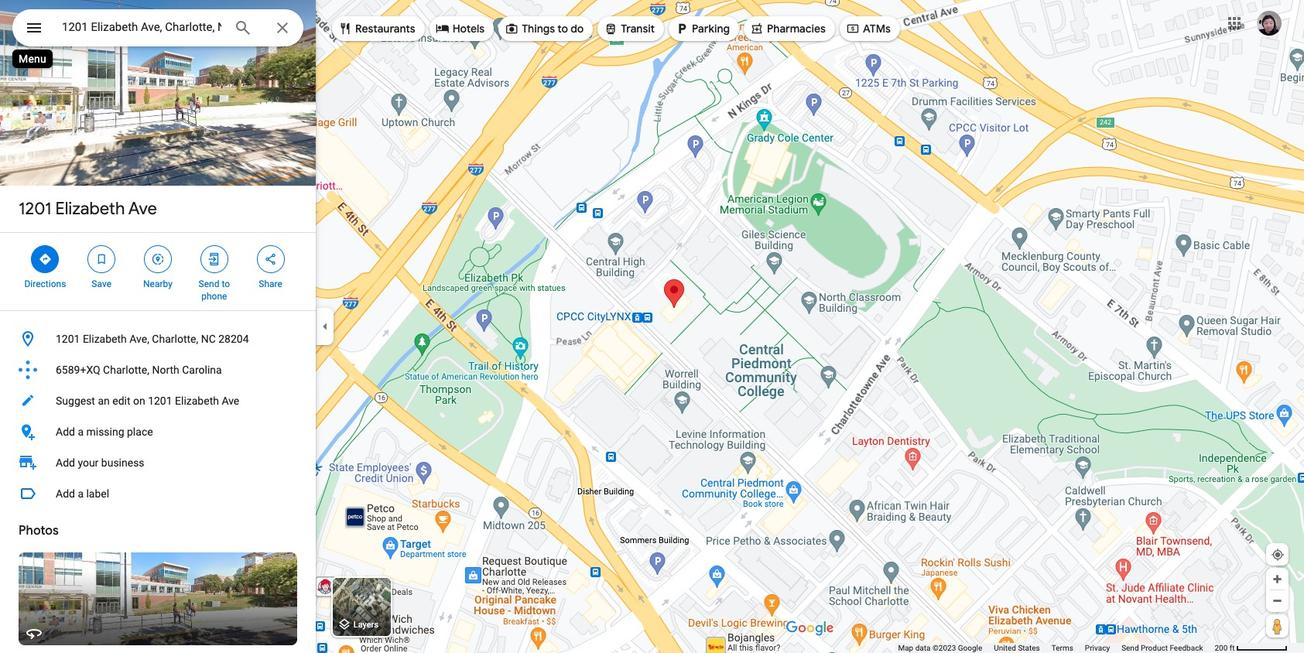 Task type: locate. For each thing, give the bounding box(es) containing it.
1 horizontal spatial to
[[558, 22, 568, 36]]

0 vertical spatial to
[[558, 22, 568, 36]]

1 vertical spatial send
[[1122, 644, 1139, 653]]

to
[[558, 22, 568, 36], [222, 279, 230, 290]]

zoom in image
[[1272, 574, 1284, 585]]

united states
[[994, 644, 1040, 653]]

show your location image
[[1271, 548, 1285, 562]]

1201 elizabeth ave, charlotte, nc 28204 button
[[0, 324, 316, 355]]

1 vertical spatial elizabeth
[[83, 333, 127, 345]]

elizabeth down carolina
[[175, 395, 219, 407]]

2 vertical spatial add
[[56, 488, 75, 500]]

footer containing map data ©2023 google
[[898, 643, 1215, 653]]

1 add from the top
[[56, 426, 75, 438]]


[[264, 251, 278, 268]]

0 vertical spatial 1201
[[19, 198, 51, 220]]

0 horizontal spatial 1201
[[19, 198, 51, 220]]


[[38, 251, 52, 268]]

add inside 'link'
[[56, 457, 75, 469]]

send inside button
[[1122, 644, 1139, 653]]

ave inside button
[[222, 395, 239, 407]]

1 vertical spatial ave
[[222, 395, 239, 407]]

3 add from the top
[[56, 488, 75, 500]]

a left missing
[[78, 426, 84, 438]]

send product feedback button
[[1122, 643, 1203, 653]]

ave down carolina
[[222, 395, 239, 407]]

an
[[98, 395, 110, 407]]

200 ft
[[1215, 644, 1235, 653]]


[[338, 20, 352, 37]]

1 vertical spatial 1201
[[56, 333, 80, 345]]

united
[[994, 644, 1016, 653]]


[[750, 20, 764, 37]]

states
[[1018, 644, 1040, 653]]

add your business
[[56, 457, 144, 469]]

share
[[259, 279, 282, 290]]

 hotels
[[436, 20, 485, 37]]

2 vertical spatial 1201
[[148, 395, 172, 407]]

 things to do
[[505, 20, 584, 37]]

0 horizontal spatial send
[[199, 279, 219, 290]]

add a label button
[[0, 478, 316, 509]]

charlotte, up edit
[[103, 364, 149, 376]]

1 horizontal spatial 1201
[[56, 333, 80, 345]]

1 a from the top
[[78, 426, 84, 438]]

to inside  things to do
[[558, 22, 568, 36]]

1201 elizabeth ave
[[19, 198, 157, 220]]

 pharmacies
[[750, 20, 826, 37]]

1201 elizabeth ave main content
[[0, 0, 316, 653]]

do
[[571, 22, 584, 36]]

hotels
[[453, 22, 485, 36]]

atms
[[863, 22, 891, 36]]

1201 up  at top
[[19, 198, 51, 220]]

place
[[127, 426, 153, 438]]

2 vertical spatial elizabeth
[[175, 395, 219, 407]]

send up phone
[[199, 279, 219, 290]]

ave
[[128, 198, 157, 220], [222, 395, 239, 407]]

0 vertical spatial a
[[78, 426, 84, 438]]

footer
[[898, 643, 1215, 653]]

2 horizontal spatial 1201
[[148, 395, 172, 407]]

1 vertical spatial a
[[78, 488, 84, 500]]

add left your at the bottom of the page
[[56, 457, 75, 469]]

missing
[[86, 426, 124, 438]]

 restaurants
[[338, 20, 415, 37]]

your
[[78, 457, 99, 469]]

1 vertical spatial charlotte,
[[103, 364, 149, 376]]

pharmacies
[[767, 22, 826, 36]]

28204
[[219, 333, 249, 345]]

1 vertical spatial to
[[222, 279, 230, 290]]

elizabeth left "ave,"
[[83, 333, 127, 345]]

0 vertical spatial add
[[56, 426, 75, 438]]

add
[[56, 426, 75, 438], [56, 457, 75, 469], [56, 488, 75, 500]]

send to phone
[[199, 279, 230, 302]]

1201 Elizabeth Ave, Charlotte, NC 28204 field
[[12, 9, 303, 46]]


[[505, 20, 519, 37]]

actions for 1201 elizabeth ave region
[[0, 233, 316, 310]]

6589+xq
[[56, 364, 100, 376]]

send left product
[[1122, 644, 1139, 653]]

charlotte, up north
[[152, 333, 198, 345]]

ave,
[[129, 333, 149, 345]]

suggest
[[56, 395, 95, 407]]

elizabeth
[[55, 198, 125, 220], [83, 333, 127, 345], [175, 395, 219, 407]]

add left label
[[56, 488, 75, 500]]

none field inside 1201 elizabeth ave, charlotte, nc 28204 field
[[62, 18, 221, 36]]

to left do
[[558, 22, 568, 36]]

add a missing place button
[[0, 417, 316, 447]]


[[151, 251, 165, 268]]

edit
[[112, 395, 130, 407]]

1201
[[19, 198, 51, 220], [56, 333, 80, 345], [148, 395, 172, 407]]

add down the suggest in the left of the page
[[56, 426, 75, 438]]

zoom out image
[[1272, 595, 1284, 607]]

elizabeth for ave
[[55, 198, 125, 220]]

0 vertical spatial send
[[199, 279, 219, 290]]


[[25, 17, 43, 39]]

charlotte,
[[152, 333, 198, 345], [103, 364, 149, 376]]

united states button
[[994, 643, 1040, 653]]

1 horizontal spatial send
[[1122, 644, 1139, 653]]

 button
[[12, 9, 56, 50]]

a left label
[[78, 488, 84, 500]]

send inside send to phone
[[199, 279, 219, 290]]

a
[[78, 426, 84, 438], [78, 488, 84, 500]]

6589+xq charlotte, north carolina
[[56, 364, 222, 376]]

directions
[[24, 279, 66, 290]]

0 vertical spatial charlotte,
[[152, 333, 198, 345]]

1201 up 6589+xq at the bottom of the page
[[56, 333, 80, 345]]

2 a from the top
[[78, 488, 84, 500]]

 atms
[[846, 20, 891, 37]]

0 horizontal spatial to
[[222, 279, 230, 290]]

transit
[[621, 22, 655, 36]]

None field
[[62, 18, 221, 36]]

a for missing
[[78, 426, 84, 438]]

elizabeth up 
[[55, 198, 125, 220]]

to up phone
[[222, 279, 230, 290]]

send
[[199, 279, 219, 290], [1122, 644, 1139, 653]]

send for send product feedback
[[1122, 644, 1139, 653]]

 parking
[[675, 20, 730, 37]]

6589+xq charlotte, north carolina button
[[0, 355, 316, 386]]

0 vertical spatial ave
[[128, 198, 157, 220]]

0 vertical spatial elizabeth
[[55, 198, 125, 220]]

footer inside google maps 'element'
[[898, 643, 1215, 653]]

ave up 
[[128, 198, 157, 220]]

1201 right on
[[148, 395, 172, 407]]

business
[[101, 457, 144, 469]]

restaurants
[[355, 22, 415, 36]]

2 add from the top
[[56, 457, 75, 469]]

ft
[[1230, 644, 1235, 653]]

add a label
[[56, 488, 109, 500]]

1 horizontal spatial ave
[[222, 395, 239, 407]]

1 vertical spatial add
[[56, 457, 75, 469]]

show street view coverage image
[[1267, 615, 1289, 638]]

1 horizontal spatial charlotte,
[[152, 333, 198, 345]]

suggest an edit on 1201 elizabeth ave button
[[0, 386, 316, 417]]

map
[[898, 644, 914, 653]]

suggest an edit on 1201 elizabeth ave
[[56, 395, 239, 407]]



Task type: describe. For each thing, give the bounding box(es) containing it.
add for add a label
[[56, 488, 75, 500]]

add your business link
[[0, 447, 316, 478]]

terms
[[1052, 644, 1074, 653]]

privacy
[[1085, 644, 1110, 653]]

terms button
[[1052, 643, 1074, 653]]


[[436, 20, 450, 37]]

north
[[152, 364, 179, 376]]

on
[[133, 395, 145, 407]]

feedback
[[1170, 644, 1203, 653]]

 search field
[[12, 9, 303, 50]]

parking
[[692, 22, 730, 36]]

0 horizontal spatial ave
[[128, 198, 157, 220]]

200 ft button
[[1215, 644, 1288, 653]]

privacy button
[[1085, 643, 1110, 653]]

layers
[[354, 620, 379, 630]]

add for add your business
[[56, 457, 75, 469]]

carolina
[[182, 364, 222, 376]]


[[95, 251, 109, 268]]

collapse side panel image
[[317, 318, 334, 335]]


[[604, 20, 618, 37]]

nc
[[201, 333, 216, 345]]

google
[[958, 644, 983, 653]]

 transit
[[604, 20, 655, 37]]

product
[[1141, 644, 1168, 653]]

photos
[[19, 523, 59, 539]]

google maps element
[[0, 0, 1305, 653]]

things
[[522, 22, 555, 36]]

send for send to phone
[[199, 279, 219, 290]]

save
[[92, 279, 111, 290]]

map data ©2023 google
[[898, 644, 983, 653]]

200
[[1215, 644, 1228, 653]]


[[675, 20, 689, 37]]

1201 for 1201 elizabeth ave
[[19, 198, 51, 220]]

elizabeth for ave,
[[83, 333, 127, 345]]

0 horizontal spatial charlotte,
[[103, 364, 149, 376]]

1201 elizabeth ave, charlotte, nc 28204
[[56, 333, 249, 345]]


[[846, 20, 860, 37]]

to inside send to phone
[[222, 279, 230, 290]]

google account: michele murakami  
(michele.murakami@adept.ai) image
[[1257, 11, 1282, 35]]

add for add a missing place
[[56, 426, 75, 438]]

send product feedback
[[1122, 644, 1203, 653]]

add a missing place
[[56, 426, 153, 438]]

1201 for 1201 elizabeth ave, charlotte, nc 28204
[[56, 333, 80, 345]]

©2023
[[933, 644, 956, 653]]

nearby
[[143, 279, 173, 290]]

data
[[916, 644, 931, 653]]

label
[[86, 488, 109, 500]]

a for label
[[78, 488, 84, 500]]

phone
[[201, 291, 227, 302]]


[[207, 251, 221, 268]]



Task type: vqa. For each thing, say whether or not it's contained in the screenshot.
7th nonstop flight. element from the bottom
no



